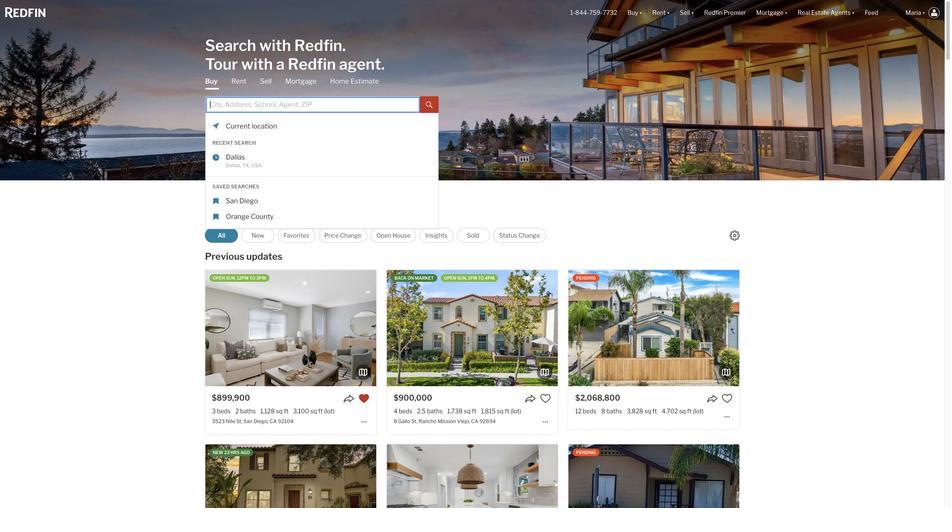 Task type: locate. For each thing, give the bounding box(es) containing it.
san
[[226, 197, 238, 205], [244, 418, 253, 425]]

1 horizontal spatial redfin
[[705, 9, 723, 16]]

sell for sell
[[260, 77, 272, 85]]

rent inside tab list
[[231, 77, 247, 85]]

1 (lot) from the left
[[324, 408, 335, 415]]

mortgage
[[757, 9, 784, 16], [285, 77, 317, 85]]

beds right 12
[[583, 408, 597, 415]]

mortgage left real on the top
[[757, 9, 784, 16]]

0 vertical spatial 8
[[602, 408, 606, 415]]

1 horizontal spatial ca
[[472, 418, 479, 425]]

buy down tour
[[205, 77, 218, 85]]

photo of property in san diego, ca 92104 image
[[398, 270, 569, 386], [569, 270, 740, 386], [740, 270, 911, 386]]

recent
[[213, 139, 233, 146]]

6 sq from the left
[[680, 408, 686, 415]]

beds right 4
[[399, 408, 413, 415]]

3 ft from the left
[[472, 408, 477, 415]]

change right price
[[340, 232, 362, 239]]

buy ▾
[[628, 9, 643, 16]]

to left 3pm
[[250, 276, 256, 281]]

2
[[235, 408, 239, 415]]

2 st, from the left
[[412, 418, 418, 425]]

▾ for maria ▾
[[923, 9, 926, 16]]

sun, left 12pm
[[226, 276, 236, 281]]

2 ▾ from the left
[[668, 9, 670, 16]]

previous updates
[[205, 251, 283, 262]]

1 vertical spatial redfin
[[288, 55, 336, 73]]

0 horizontal spatial favorite button checkbox
[[359, 393, 370, 404]]

▾ left sell ▾
[[668, 9, 670, 16]]

1 horizontal spatial (lot)
[[511, 408, 522, 415]]

buy ▾ button
[[623, 0, 648, 25]]

0 horizontal spatial favorite button image
[[359, 393, 370, 404]]

ca right viejo, at bottom
[[472, 418, 479, 425]]

change right status
[[519, 232, 540, 239]]

sq for 1,738
[[464, 408, 471, 415]]

1 open from the left
[[213, 276, 225, 281]]

feed button
[[861, 0, 901, 25]]

diego
[[240, 197, 258, 205]]

0 horizontal spatial buy
[[205, 77, 218, 85]]

search up dallas
[[234, 139, 256, 146]]

2 horizontal spatial (lot)
[[694, 408, 704, 415]]

$900,000
[[394, 394, 433, 403]]

▾ right rent ▾
[[692, 9, 695, 16]]

beds
[[217, 408, 231, 415], [399, 408, 413, 415], [583, 408, 597, 415]]

redfin premier
[[705, 9, 747, 16]]

feed right agents
[[866, 9, 879, 16]]

0 horizontal spatial feed
[[205, 206, 233, 221]]

(lot) for $2,068,800
[[694, 408, 704, 415]]

ft for 1,815 sq ft (lot)
[[505, 408, 510, 415]]

sell for sell ▾
[[681, 9, 691, 16]]

change inside price change radio
[[340, 232, 362, 239]]

favorites
[[284, 232, 309, 239]]

tx,
[[243, 162, 250, 169]]

12
[[576, 408, 582, 415]]

1 horizontal spatial sun,
[[457, 276, 468, 281]]

ft right 3,100
[[319, 408, 323, 415]]

3 photo of 3523 nile st, san diego, ca 92104 image from the left
[[376, 270, 548, 386]]

0 vertical spatial buy
[[628, 9, 639, 16]]

photo of 4023 wabash, san diego, ca 92104 image
[[398, 445, 569, 508], [569, 445, 740, 508], [740, 445, 911, 508]]

sell inside tab list
[[260, 77, 272, 85]]

house
[[393, 232, 411, 239]]

sun,
[[226, 276, 236, 281], [457, 276, 468, 281]]

1 vertical spatial mortgage
[[285, 77, 317, 85]]

san down saved searches
[[226, 197, 238, 205]]

1,738
[[448, 408, 463, 415]]

2 favorite button image from the left
[[540, 393, 552, 404]]

baths right 2
[[240, 408, 256, 415]]

sell ▾ button
[[681, 0, 695, 25]]

baths for $900,000
[[427, 408, 443, 415]]

1 horizontal spatial rent
[[653, 9, 666, 16]]

1 favorite button image from the left
[[359, 393, 370, 404]]

8 down $2,068,800
[[602, 408, 606, 415]]

baths left the 3,828
[[607, 408, 623, 415]]

0 horizontal spatial beds
[[217, 408, 231, 415]]

1,738 sq ft
[[448, 408, 477, 415]]

0 horizontal spatial mortgage
[[285, 77, 317, 85]]

home estimate
[[330, 77, 379, 85]]

1-844-759-7732 link
[[571, 9, 618, 16]]

2 sq from the left
[[311, 408, 317, 415]]

2 sun, from the left
[[457, 276, 468, 281]]

0 horizontal spatial open
[[213, 276, 225, 281]]

8 gallo st, rancho mission viejo, ca 92694
[[394, 418, 496, 425]]

rent inside rent ▾ dropdown button
[[653, 9, 666, 16]]

on
[[408, 276, 414, 281]]

feed up all option
[[205, 206, 233, 221]]

1 sq from the left
[[276, 408, 283, 415]]

1 vertical spatial 8
[[394, 418, 397, 425]]

1,815 sq ft (lot)
[[481, 408, 522, 415]]

1 vertical spatial rent
[[231, 77, 247, 85]]

sun, left 1pm
[[457, 276, 468, 281]]

favorite button checkbox
[[722, 393, 733, 404]]

0 horizontal spatial to
[[250, 276, 256, 281]]

sq for 3,100
[[311, 408, 317, 415]]

photo of 23 nido st, rancho mission viejo, ca 92694 image
[[34, 445, 205, 508], [205, 445, 376, 508], [376, 445, 548, 508]]

3 beds from the left
[[583, 408, 597, 415]]

3 ▾ from the left
[[692, 9, 695, 16]]

1 photo of 23 nido st, rancho mission viejo, ca 92694 image from the left
[[34, 445, 205, 508]]

Insights radio
[[420, 228, 454, 243]]

▾ for mortgage ▾
[[786, 9, 788, 16]]

1 vertical spatial search
[[234, 139, 256, 146]]

3,100 sq ft (lot)
[[293, 408, 335, 415]]

▾ left real on the top
[[786, 9, 788, 16]]

sell inside dropdown button
[[681, 9, 691, 16]]

1 horizontal spatial sell
[[681, 9, 691, 16]]

ft up 92104 at left bottom
[[284, 408, 289, 415]]

beds for $899,900
[[217, 408, 231, 415]]

2 horizontal spatial beds
[[583, 408, 597, 415]]

0 vertical spatial san
[[226, 197, 238, 205]]

1 horizontal spatial change
[[519, 232, 540, 239]]

1 sun, from the left
[[226, 276, 236, 281]]

$899,900
[[212, 394, 250, 403]]

favorite button image for $900,000
[[540, 393, 552, 404]]

sun, for 12pm
[[226, 276, 236, 281]]

3523 nile st, san diego, ca 92104
[[212, 418, 294, 425]]

6 ft from the left
[[688, 408, 692, 415]]

0 horizontal spatial san
[[226, 197, 238, 205]]

0 horizontal spatial rent
[[231, 77, 247, 85]]

1 ▾ from the left
[[640, 9, 643, 16]]

ft for 3,100 sq ft (lot)
[[319, 408, 323, 415]]

1 horizontal spatial beds
[[399, 408, 413, 415]]

2 change from the left
[[519, 232, 540, 239]]

3 baths from the left
[[607, 408, 623, 415]]

0 horizontal spatial change
[[340, 232, 362, 239]]

option group containing all
[[205, 228, 546, 243]]

open sun, 1pm to 4pm
[[444, 276, 495, 281]]

3523
[[212, 418, 225, 425]]

2 beds from the left
[[399, 408, 413, 415]]

1 favorite button checkbox from the left
[[359, 393, 370, 404]]

0 horizontal spatial sun,
[[226, 276, 236, 281]]

2 pending from the top
[[577, 450, 596, 455]]

ft right '1,815'
[[505, 408, 510, 415]]

0 horizontal spatial (lot)
[[324, 408, 335, 415]]

1 change from the left
[[340, 232, 362, 239]]

6 ▾ from the left
[[923, 9, 926, 16]]

open left 1pm
[[444, 276, 457, 281]]

orange
[[226, 213, 250, 221]]

1 st, from the left
[[236, 418, 243, 425]]

2 horizontal spatial favorite button image
[[722, 393, 733, 404]]

ft for 1,128 sq ft
[[284, 408, 289, 415]]

0 horizontal spatial redfin
[[288, 55, 336, 73]]

san down 2 baths
[[244, 418, 253, 425]]

tab list
[[205, 77, 439, 229]]

1 vertical spatial pending
[[577, 450, 596, 455]]

1 horizontal spatial buy
[[628, 9, 639, 16]]

change inside status change option
[[519, 232, 540, 239]]

1 vertical spatial sell
[[260, 77, 272, 85]]

1 vertical spatial buy
[[205, 77, 218, 85]]

hrs
[[231, 450, 240, 455]]

st, for $899,900
[[236, 418, 243, 425]]

mortgage up the 'city, address, school, agent, zip' "search box" at the left top of the page
[[285, 77, 317, 85]]

0 vertical spatial mortgage
[[757, 9, 784, 16]]

agents
[[831, 9, 851, 16]]

92694
[[480, 418, 496, 425]]

▾ for sell ▾
[[692, 9, 695, 16]]

rent right buy ▾
[[653, 9, 666, 16]]

(lot) right '1,815'
[[511, 408, 522, 415]]

baths up rancho
[[427, 408, 443, 415]]

real estate agents ▾ button
[[793, 0, 861, 25]]

1pm
[[468, 276, 478, 281]]

buy link
[[205, 77, 218, 89]]

st, right nile
[[236, 418, 243, 425]]

baths
[[240, 408, 256, 415], [427, 408, 443, 415], [607, 408, 623, 415]]

1,128
[[261, 408, 275, 415]]

3 favorite button image from the left
[[722, 393, 733, 404]]

1 photo of 3611 princess ln, dallas, tx 75229 image from the left
[[216, 445, 387, 508]]

0 vertical spatial pending
[[577, 276, 596, 281]]

1 baths from the left
[[240, 408, 256, 415]]

sq right the 3,828
[[645, 408, 652, 415]]

tour
[[205, 55, 238, 73]]

3 photo of 4023 wabash, san diego, ca 92104 image from the left
[[740, 445, 911, 508]]

0 vertical spatial feed
[[866, 9, 879, 16]]

current
[[226, 122, 250, 130]]

sell right rent ▾
[[681, 9, 691, 16]]

92104
[[278, 418, 294, 425]]

to right 1pm
[[478, 276, 484, 281]]

▾ right maria
[[923, 9, 926, 16]]

st, for $900,000
[[412, 418, 418, 425]]

8 left gallo
[[394, 418, 397, 425]]

open for open sun, 1pm to 4pm
[[444, 276, 457, 281]]

1 horizontal spatial san
[[244, 418, 253, 425]]

(lot) right 3,100
[[324, 408, 335, 415]]

3 photo of 3611 princess ln, dallas, tx 75229 image from the left
[[558, 445, 729, 508]]

1 horizontal spatial mortgage
[[757, 9, 784, 16]]

to
[[250, 276, 256, 281], [478, 276, 484, 281]]

1 horizontal spatial to
[[478, 276, 484, 281]]

1 horizontal spatial favorite button image
[[540, 393, 552, 404]]

(lot)
[[324, 408, 335, 415], [511, 408, 522, 415], [694, 408, 704, 415]]

search inside search with redfin. tour with a redfin agent.
[[205, 36, 256, 55]]

redfin left premier
[[705, 9, 723, 16]]

search up the rent link
[[205, 36, 256, 55]]

(lot) right 4,702
[[694, 408, 704, 415]]

price change
[[325, 232, 362, 239]]

option group
[[205, 228, 546, 243]]

844-
[[576, 9, 590, 16]]

rancho
[[419, 418, 437, 425]]

5 ft from the left
[[653, 408, 658, 415]]

3 beds
[[212, 408, 231, 415]]

0 vertical spatial sell
[[681, 9, 691, 16]]

2 photo of 3523 nile st, san diego, ca 92104 image from the left
[[205, 270, 376, 386]]

1 pending from the top
[[577, 276, 596, 281]]

1 horizontal spatial favorite button checkbox
[[540, 393, 552, 404]]

1 horizontal spatial open
[[444, 276, 457, 281]]

rent ▾ button
[[653, 0, 670, 25]]

buy right 7732
[[628, 9, 639, 16]]

0 horizontal spatial baths
[[240, 408, 256, 415]]

sell right the rent link
[[260, 77, 272, 85]]

4 ft from the left
[[505, 408, 510, 415]]

open down previous
[[213, 276, 225, 281]]

4 ▾ from the left
[[786, 9, 788, 16]]

0 vertical spatial search
[[205, 36, 256, 55]]

favorite button checkbox
[[359, 393, 370, 404], [540, 393, 552, 404]]

current location button
[[226, 122, 432, 131]]

4 sq from the left
[[497, 408, 504, 415]]

sq right '1,815'
[[497, 408, 504, 415]]

8 for 8 gallo st, rancho mission viejo, ca 92694
[[394, 418, 397, 425]]

3 (lot) from the left
[[694, 408, 704, 415]]

ft right 4,702
[[688, 408, 692, 415]]

1 horizontal spatial st,
[[412, 418, 418, 425]]

redfin up mortgage link
[[288, 55, 336, 73]]

photo of 3523 nile st, san diego, ca 92104 image
[[34, 270, 205, 386], [205, 270, 376, 386], [376, 270, 548, 386]]

sq for 4,702
[[680, 408, 686, 415]]

1 vertical spatial san
[[244, 418, 253, 425]]

rent down tour
[[231, 77, 247, 85]]

1 beds from the left
[[217, 408, 231, 415]]

sq right 3,100
[[311, 408, 317, 415]]

1 vertical spatial feed
[[205, 206, 233, 221]]

real estate agents ▾
[[798, 9, 855, 16]]

ft for 3,828 sq ft
[[653, 408, 658, 415]]

0 vertical spatial rent
[[653, 9, 666, 16]]

0 horizontal spatial ca
[[270, 418, 277, 425]]

county
[[251, 213, 274, 221]]

sq right 4,702
[[680, 408, 686, 415]]

st, right gallo
[[412, 418, 418, 425]]

New radio
[[242, 228, 275, 243]]

1 horizontal spatial feed
[[866, 9, 879, 16]]

baths for $899,900
[[240, 408, 256, 415]]

maria
[[906, 9, 922, 16]]

2 to from the left
[[478, 276, 484, 281]]

5 sq from the left
[[645, 408, 652, 415]]

sell ▾ button
[[675, 0, 700, 25]]

sq right 1,128
[[276, 408, 283, 415]]

ft left 4,702
[[653, 408, 658, 415]]

3 sq from the left
[[464, 408, 471, 415]]

ft for 4,702 sq ft (lot)
[[688, 408, 692, 415]]

status
[[500, 232, 518, 239]]

search
[[205, 36, 256, 55], [234, 139, 256, 146]]

1 horizontal spatial 8
[[602, 408, 606, 415]]

0 horizontal spatial 8
[[394, 418, 397, 425]]

ca down 1,128 sq ft
[[270, 418, 277, 425]]

viejo,
[[457, 418, 470, 425]]

2 ft from the left
[[319, 408, 323, 415]]

feed
[[866, 9, 879, 16], [205, 206, 233, 221]]

0 horizontal spatial st,
[[236, 418, 243, 425]]

1 ft from the left
[[284, 408, 289, 415]]

1 to from the left
[[250, 276, 256, 281]]

0 vertical spatial redfin
[[705, 9, 723, 16]]

buy inside dropdown button
[[628, 9, 639, 16]]

beds right 3
[[217, 408, 231, 415]]

1,128 sq ft
[[261, 408, 289, 415]]

2 favorite button checkbox from the left
[[540, 393, 552, 404]]

▾ right agents
[[853, 9, 855, 16]]

2 horizontal spatial baths
[[607, 408, 623, 415]]

2 open from the left
[[444, 276, 457, 281]]

0 horizontal spatial sell
[[260, 77, 272, 85]]

sq up viejo, at bottom
[[464, 408, 471, 415]]

759-
[[590, 9, 603, 16]]

favorite button checkbox for $899,900
[[359, 393, 370, 404]]

favorite button image
[[359, 393, 370, 404], [540, 393, 552, 404], [722, 393, 733, 404]]

sq
[[276, 408, 283, 415], [311, 408, 317, 415], [464, 408, 471, 415], [497, 408, 504, 415], [645, 408, 652, 415], [680, 408, 686, 415]]

2 (lot) from the left
[[511, 408, 522, 415]]

saved searches
[[213, 183, 259, 190]]

sq for 1,815
[[497, 408, 504, 415]]

san diego link
[[206, 194, 438, 209], [226, 197, 413, 205]]

4 beds
[[394, 408, 413, 415]]

photo of 8 gallo st, rancho mission viejo, ca 92694 image
[[216, 270, 387, 386], [387, 270, 558, 386], [558, 270, 729, 386]]

maria ▾
[[906, 9, 926, 16]]

photo of 3611 princess ln, dallas, tx 75229 image
[[216, 445, 387, 508], [387, 445, 558, 508], [558, 445, 729, 508]]

1 horizontal spatial baths
[[427, 408, 443, 415]]

2 baths from the left
[[427, 408, 443, 415]]

ago
[[241, 450, 250, 455]]

with
[[260, 36, 291, 55], [241, 55, 273, 73]]

▾ left rent ▾
[[640, 9, 643, 16]]

mortgage inside mortgage ▾ dropdown button
[[757, 9, 784, 16]]

ft left '1,815'
[[472, 408, 477, 415]]



Task type: vqa. For each thing, say whether or not it's contained in the screenshot.
third PHOTO OF PROPERTY IN SAN DIEGO, CA 92104 from right
yes



Task type: describe. For each thing, give the bounding box(es) containing it.
12 beds
[[576, 408, 597, 415]]

search with redfin. tour with a redfin agent.
[[205, 36, 385, 73]]

rent for rent ▾
[[653, 9, 666, 16]]

beds for $900,000
[[399, 408, 413, 415]]

2 photo of 23 nido st, rancho mission viejo, ca 92694 image from the left
[[205, 445, 376, 508]]

mortgage for mortgage ▾
[[757, 9, 784, 16]]

mortgage ▾
[[757, 9, 788, 16]]

price
[[325, 232, 339, 239]]

1 ca from the left
[[270, 418, 277, 425]]

back on market
[[395, 276, 434, 281]]

12pm
[[237, 276, 249, 281]]

4
[[394, 408, 398, 415]]

sell ▾
[[681, 9, 695, 16]]

mortgage for mortgage
[[285, 77, 317, 85]]

open house
[[377, 232, 411, 239]]

feed inside button
[[866, 9, 879, 16]]

search inside tab list
[[234, 139, 256, 146]]

(lot) for $900,000
[[511, 408, 522, 415]]

Status Change radio
[[494, 228, 546, 243]]

submit search image
[[426, 102, 433, 108]]

diego,
[[254, 418, 269, 425]]

home
[[330, 77, 349, 85]]

City, Address, School, Agent, ZIP search field
[[205, 96, 420, 113]]

sold
[[468, 232, 480, 239]]

estate
[[812, 9, 830, 16]]

real estate agents ▾ link
[[798, 0, 855, 25]]

7732
[[603, 9, 618, 16]]

3 photo of 23 nido st, rancho mission viejo, ca 92694 image from the left
[[376, 445, 548, 508]]

back
[[395, 276, 407, 281]]

mortgage link
[[285, 77, 317, 86]]

Price Change radio
[[319, 228, 368, 243]]

favorite button checkbox for $900,000
[[540, 393, 552, 404]]

location
[[252, 122, 277, 130]]

All radio
[[205, 228, 238, 243]]

sq for 1,128
[[276, 408, 283, 415]]

gallo
[[398, 418, 411, 425]]

real
[[798, 9, 811, 16]]

3pm
[[256, 276, 266, 281]]

baths for $2,068,800
[[607, 408, 623, 415]]

3,100
[[293, 408, 309, 415]]

san diego
[[226, 197, 258, 205]]

mission
[[438, 418, 456, 425]]

3,828
[[627, 408, 644, 415]]

favorite button image for $2,068,800
[[722, 393, 733, 404]]

Sold radio
[[457, 228, 490, 243]]

buy for buy ▾
[[628, 9, 639, 16]]

premier
[[724, 9, 747, 16]]

beds for $2,068,800
[[583, 408, 597, 415]]

favorite button image for $899,900
[[359, 393, 370, 404]]

open sun, 12pm to 3pm
[[213, 276, 266, 281]]

3
[[212, 408, 216, 415]]

1 photo of property in san diego, ca 92104 image from the left
[[398, 270, 569, 386]]

market
[[415, 276, 434, 281]]

open
[[377, 232, 392, 239]]

dallas,
[[226, 162, 241, 169]]

buy ▾ button
[[628, 0, 643, 25]]

1 photo of 8 gallo st, rancho mission viejo, ca 92694 image from the left
[[216, 270, 387, 386]]

sun, for 1pm
[[457, 276, 468, 281]]

sell link
[[260, 77, 272, 86]]

buy for buy
[[205, 77, 218, 85]]

3 photo of 8 gallo st, rancho mission viejo, ca 92694 image from the left
[[558, 270, 729, 386]]

usa
[[252, 162, 262, 169]]

agent.
[[339, 55, 385, 73]]

2.5
[[417, 408, 426, 415]]

new
[[213, 450, 223, 455]]

1 photo of 3523 nile st, san diego, ca 92104 image from the left
[[34, 270, 205, 386]]

rent link
[[231, 77, 247, 86]]

change for status change
[[519, 232, 540, 239]]

pending for first photo of property in san diego, ca 92104 from the left
[[577, 276, 596, 281]]

redfin premier button
[[700, 0, 752, 25]]

to for 12pm
[[250, 276, 256, 281]]

1 photo of 4023 wabash, san diego, ca 92104 image from the left
[[398, 445, 569, 508]]

mortgage ▾ button
[[752, 0, 793, 25]]

ft for 1,738 sq ft
[[472, 408, 477, 415]]

▾ for buy ▾
[[640, 9, 643, 16]]

insights
[[426, 232, 448, 239]]

nile
[[226, 418, 235, 425]]

1,815
[[481, 408, 496, 415]]

2 photo of 3611 princess ln, dallas, tx 75229 image from the left
[[387, 445, 558, 508]]

2 photo of property in san diego, ca 92104 image from the left
[[569, 270, 740, 386]]

$2,068,800
[[576, 394, 621, 403]]

4,702 sq ft (lot)
[[662, 408, 704, 415]]

2.5 baths
[[417, 408, 443, 415]]

redfin.
[[294, 36, 346, 55]]

3,828 sq ft
[[627, 408, 658, 415]]

dallas dallas, tx, usa
[[226, 153, 262, 169]]

2 ca from the left
[[472, 418, 479, 425]]

3 photo of property in san diego, ca 92104 image from the left
[[740, 270, 911, 386]]

searches
[[231, 183, 259, 190]]

2 photo of 4023 wabash, san diego, ca 92104 image from the left
[[569, 445, 740, 508]]

rent ▾
[[653, 9, 670, 16]]

redfin inside button
[[705, 9, 723, 16]]

redfin inside search with redfin. tour with a redfin agent.
[[288, 55, 336, 73]]

dallas link
[[226, 153, 413, 162]]

current location
[[226, 122, 277, 130]]

23
[[224, 450, 230, 455]]

2 baths
[[235, 408, 256, 415]]

saved
[[213, 183, 230, 190]]

new
[[252, 232, 265, 239]]

sq for 3,828
[[645, 408, 652, 415]]

estimate
[[351, 77, 379, 85]]

4,702
[[662, 408, 679, 415]]

Favorites radio
[[278, 228, 315, 243]]

mortgage ▾ button
[[757, 0, 788, 25]]

all
[[218, 232, 225, 239]]

previous
[[205, 251, 245, 262]]

8 for 8 baths
[[602, 408, 606, 415]]

to for 1pm
[[478, 276, 484, 281]]

recent search
[[213, 139, 256, 146]]

▾ for rent ▾
[[668, 9, 670, 16]]

(lot) for $899,900
[[324, 408, 335, 415]]

change for price change
[[340, 232, 362, 239]]

san inside tab list
[[226, 197, 238, 205]]

5 ▾ from the left
[[853, 9, 855, 16]]

a
[[276, 55, 285, 73]]

8 baths
[[602, 408, 623, 415]]

open for open sun, 12pm to 3pm
[[213, 276, 225, 281]]

pending for third 'photo of 4023 wabash, san diego, ca 92104' from the right
[[577, 450, 596, 455]]

Open House radio
[[371, 228, 417, 243]]

rent for rent
[[231, 77, 247, 85]]

1-
[[571, 9, 576, 16]]

tab list containing buy
[[205, 77, 439, 229]]

2 photo of 8 gallo st, rancho mission viejo, ca 92694 image from the left
[[387, 270, 558, 386]]



